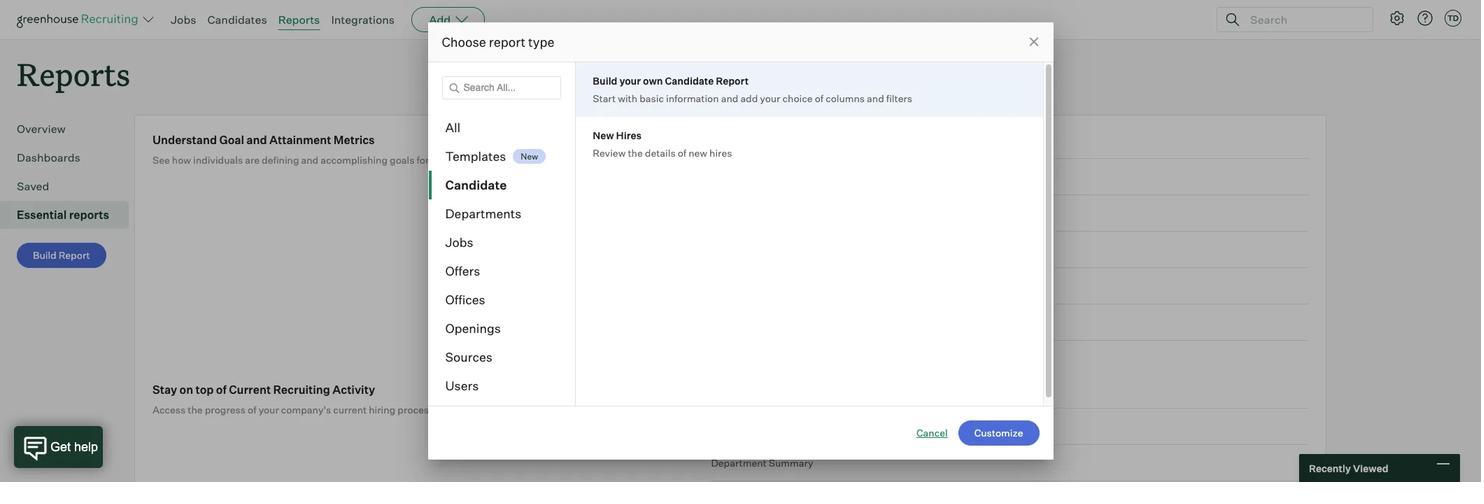 Task type: vqa. For each thing, say whether or not it's contained in the screenshot.
right 'build'
yes



Task type: describe. For each thing, give the bounding box(es) containing it.
departments
[[445, 206, 522, 221]]

recently
[[1309, 462, 1351, 474]]

essential reports link
[[17, 207, 123, 223]]

stay on top of current recruiting activity access the progress of your company's current hiring process
[[153, 383, 434, 416]]

recently viewed
[[1309, 462, 1389, 474]]

reports link
[[278, 13, 320, 27]]

jobs link
[[171, 13, 196, 27]]

progress
[[205, 404, 246, 416]]

company's
[[281, 404, 331, 416]]

all
[[445, 120, 461, 135]]

are
[[245, 154, 260, 166]]

Search All... text field
[[442, 76, 561, 99]]

of inside new hires review the details of new hires
[[678, 147, 687, 159]]

candidate inside build your own candidate report start with basic information and add your choice of columns and filters
[[665, 75, 714, 87]]

team
[[537, 154, 561, 166]]

choose report type dialog
[[428, 22, 1054, 460]]

how
[[172, 154, 191, 166]]

overview
[[17, 122, 66, 136]]

configure image
[[1389, 10, 1406, 27]]

candidates
[[208, 13, 267, 27]]

td button
[[1442, 7, 1465, 29]]

add button
[[412, 7, 485, 32]]

build for build your own candidate report start with basic information and add your choice of columns and filters
[[593, 75, 618, 87]]

current
[[333, 404, 367, 416]]

attainment
[[269, 133, 331, 147]]

customize button
[[959, 421, 1040, 446]]

goals
[[390, 154, 415, 166]]

of inside build your own candidate report start with basic information and add your choice of columns and filters
[[815, 92, 824, 104]]

build report button
[[17, 243, 106, 268]]

for
[[417, 154, 429, 166]]

report
[[489, 34, 526, 50]]

choice
[[783, 92, 813, 104]]

hires
[[616, 129, 642, 141]]

new for new hires review the details of new hires
[[593, 129, 614, 141]]

0 vertical spatial jobs
[[171, 13, 196, 27]]

build your own candidate report start with basic information and add your choice of columns and filters
[[593, 75, 913, 104]]

saved link
[[17, 178, 123, 195]]

development
[[563, 154, 623, 166]]

td
[[1448, 13, 1459, 23]]

see
[[153, 154, 170, 166]]

stay
[[153, 383, 177, 397]]

own inside "understand goal and attainment metrics see how individuals are defining and accomplishing goals for their own personal and team development"
[[455, 154, 474, 166]]

access
[[153, 404, 186, 416]]

1 vertical spatial reports
[[17, 53, 130, 94]]

add
[[741, 92, 758, 104]]

integrations
[[331, 13, 395, 27]]

the inside stay on top of current recruiting activity access the progress of your company's current hiring process
[[188, 404, 203, 416]]

personal
[[476, 154, 516, 166]]

type
[[528, 34, 555, 50]]

hires
[[710, 147, 732, 159]]

their
[[431, 154, 453, 166]]

reports
[[69, 208, 109, 222]]

understand
[[153, 133, 217, 147]]

sources
[[445, 349, 493, 365]]

dashboards
[[17, 151, 80, 165]]

the inside new hires review the details of new hires
[[628, 147, 643, 159]]

cancel link
[[917, 426, 948, 440]]

and up are
[[247, 133, 267, 147]]

basic
[[640, 92, 664, 104]]

process
[[398, 404, 434, 416]]

filters
[[887, 92, 913, 104]]



Task type: locate. For each thing, give the bounding box(es) containing it.
viewed
[[1353, 462, 1389, 474]]

0 vertical spatial the
[[628, 147, 643, 159]]

new for new
[[521, 151, 538, 162]]

review
[[593, 147, 626, 159]]

essential
[[17, 208, 67, 222]]

customize
[[975, 427, 1024, 439]]

0 horizontal spatial report
[[59, 249, 90, 261]]

reports
[[278, 13, 320, 27], [17, 53, 130, 94]]

jobs up offers
[[445, 234, 474, 250]]

new
[[593, 129, 614, 141], [521, 151, 538, 162]]

1 vertical spatial candidate
[[445, 177, 507, 192]]

dashboards link
[[17, 149, 123, 166]]

goal
[[219, 133, 244, 147]]

report inside build your own candidate report start with basic information and add your choice of columns and filters
[[716, 75, 749, 87]]

of left new
[[678, 147, 687, 159]]

candidate
[[665, 75, 714, 87], [445, 177, 507, 192]]

new up review
[[593, 129, 614, 141]]

0 horizontal spatial your
[[259, 404, 279, 416]]

0 vertical spatial reports
[[278, 13, 320, 27]]

your right add
[[760, 92, 781, 104]]

the down on
[[188, 404, 203, 416]]

jobs
[[171, 13, 196, 27], [445, 234, 474, 250]]

individuals
[[193, 154, 243, 166]]

your for with
[[760, 92, 781, 104]]

0 horizontal spatial jobs
[[171, 13, 196, 27]]

build up start
[[593, 75, 618, 87]]

information
[[666, 92, 719, 104]]

1 vertical spatial new
[[521, 151, 538, 162]]

accomplishing
[[321, 154, 388, 166]]

activity
[[333, 383, 375, 397]]

openings
[[445, 321, 501, 336]]

1 horizontal spatial candidate
[[665, 75, 714, 87]]

own inside build your own candidate report start with basic information and add your choice of columns and filters
[[643, 75, 663, 87]]

choose
[[442, 34, 486, 50]]

own right 'their'
[[455, 154, 474, 166]]

1 vertical spatial the
[[188, 404, 203, 416]]

1 horizontal spatial your
[[620, 75, 641, 87]]

0 horizontal spatial candidate
[[445, 177, 507, 192]]

new inside new hires review the details of new hires
[[593, 129, 614, 141]]

department summary
[[711, 457, 814, 469]]

users
[[445, 378, 479, 393]]

current
[[229, 383, 271, 397]]

hiring
[[369, 404, 396, 416]]

of right top
[[216, 383, 227, 397]]

summary
[[769, 457, 814, 469]]

1 vertical spatial own
[[455, 154, 474, 166]]

of down current
[[248, 404, 257, 416]]

build down essential
[[33, 249, 56, 261]]

of right choice on the top right of page
[[815, 92, 824, 104]]

new
[[689, 147, 708, 159]]

build
[[593, 75, 618, 87], [33, 249, 56, 261]]

choose report type
[[442, 34, 555, 50]]

reports right candidates
[[278, 13, 320, 27]]

0 horizontal spatial the
[[188, 404, 203, 416]]

1 horizontal spatial own
[[643, 75, 663, 87]]

and left team
[[518, 154, 535, 166]]

top
[[196, 383, 214, 397]]

new right personal
[[521, 151, 538, 162]]

new hires review the details of new hires
[[593, 129, 732, 159]]

build report
[[33, 249, 90, 261]]

greenhouse recruiting image
[[17, 11, 143, 28]]

report up add
[[716, 75, 749, 87]]

1 horizontal spatial reports
[[278, 13, 320, 27]]

details
[[645, 147, 676, 159]]

reports down greenhouse recruiting image
[[17, 53, 130, 94]]

0 vertical spatial candidate
[[665, 75, 714, 87]]

understand goal and attainment metrics see how individuals are defining and accomplishing goals for their own personal and team development
[[153, 133, 623, 166]]

the down hires
[[628, 147, 643, 159]]

build inside button
[[33, 249, 56, 261]]

0 vertical spatial own
[[643, 75, 663, 87]]

your up with
[[620, 75, 641, 87]]

own
[[643, 75, 663, 87], [455, 154, 474, 166]]

2 horizontal spatial your
[[760, 92, 781, 104]]

report
[[716, 75, 749, 87], [59, 249, 90, 261]]

your for activity
[[259, 404, 279, 416]]

of
[[815, 92, 824, 104], [678, 147, 687, 159], [216, 383, 227, 397], [248, 404, 257, 416]]

department summary link
[[711, 445, 1309, 482]]

1 horizontal spatial new
[[593, 129, 614, 141]]

integrations link
[[331, 13, 395, 27]]

and left add
[[721, 92, 739, 104]]

0 vertical spatial build
[[593, 75, 618, 87]]

0 horizontal spatial new
[[521, 151, 538, 162]]

1 vertical spatial your
[[760, 92, 781, 104]]

essential reports
[[17, 208, 109, 222]]

offices
[[445, 292, 485, 307]]

1 vertical spatial build
[[33, 249, 56, 261]]

on
[[180, 383, 193, 397]]

metrics
[[334, 133, 375, 147]]

your inside stay on top of current recruiting activity access the progress of your company's current hiring process
[[259, 404, 279, 416]]

0 horizontal spatial own
[[455, 154, 474, 166]]

1 horizontal spatial jobs
[[445, 234, 474, 250]]

1 vertical spatial report
[[59, 249, 90, 261]]

build for build report
[[33, 249, 56, 261]]

0 vertical spatial report
[[716, 75, 749, 87]]

with
[[618, 92, 638, 104]]

overview link
[[17, 121, 123, 137]]

own up basic
[[643, 75, 663, 87]]

the
[[628, 147, 643, 159], [188, 404, 203, 416]]

0 vertical spatial new
[[593, 129, 614, 141]]

report inside button
[[59, 249, 90, 261]]

your down current
[[259, 404, 279, 416]]

columns
[[826, 92, 865, 104]]

cancel
[[917, 427, 948, 439]]

Search text field
[[1247, 9, 1360, 30]]

templates
[[445, 148, 506, 164]]

defining
[[262, 154, 299, 166]]

candidate up information
[[665, 75, 714, 87]]

jobs left candidates
[[171, 13, 196, 27]]

department
[[711, 457, 767, 469]]

td button
[[1445, 10, 1462, 27]]

your
[[620, 75, 641, 87], [760, 92, 781, 104], [259, 404, 279, 416]]

start
[[593, 92, 616, 104]]

and
[[721, 92, 739, 104], [867, 92, 884, 104], [247, 133, 267, 147], [301, 154, 319, 166], [518, 154, 535, 166]]

1 horizontal spatial the
[[628, 147, 643, 159]]

build inside build your own candidate report start with basic information and add your choice of columns and filters
[[593, 75, 618, 87]]

1 horizontal spatial build
[[593, 75, 618, 87]]

and down attainment
[[301, 154, 319, 166]]

0 horizontal spatial build
[[33, 249, 56, 261]]

0 vertical spatial your
[[620, 75, 641, 87]]

1 vertical spatial jobs
[[445, 234, 474, 250]]

2 vertical spatial your
[[259, 404, 279, 416]]

candidates link
[[208, 13, 267, 27]]

candidate down templates
[[445, 177, 507, 192]]

1 horizontal spatial report
[[716, 75, 749, 87]]

recruiting
[[273, 383, 330, 397]]

saved
[[17, 179, 49, 193]]

offers
[[445, 263, 480, 279]]

and left filters
[[867, 92, 884, 104]]

0 horizontal spatial reports
[[17, 53, 130, 94]]

jobs inside choose report type dialog
[[445, 234, 474, 250]]

report down essential reports link
[[59, 249, 90, 261]]

add
[[429, 13, 451, 27]]



